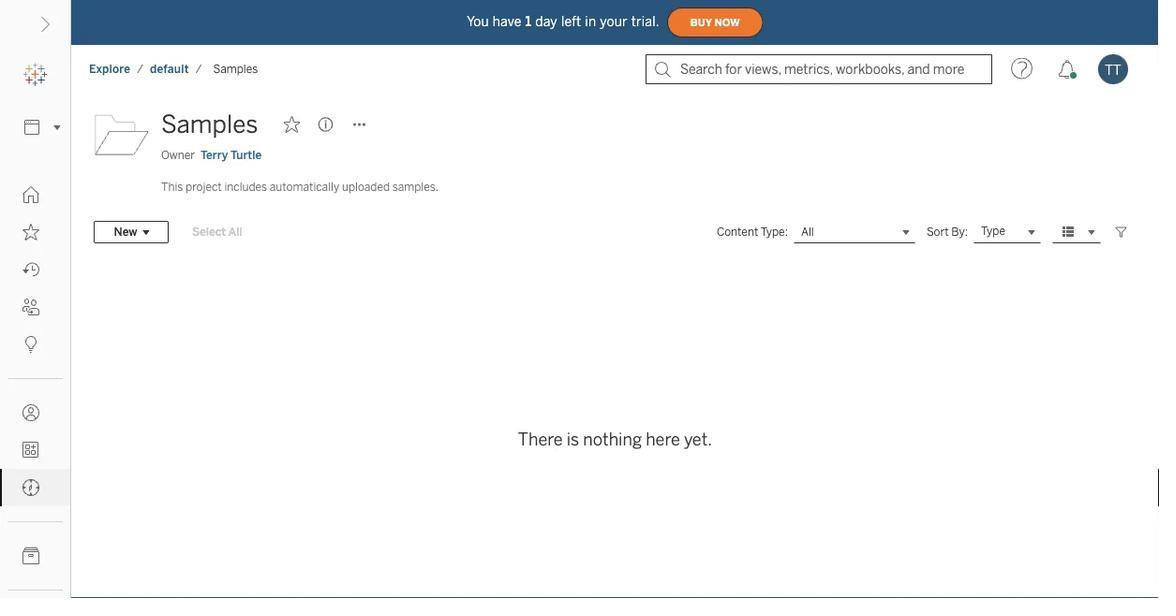 Task type: locate. For each thing, give the bounding box(es) containing it.
buy
[[691, 17, 712, 28]]

1
[[526, 14, 532, 29]]

buy now
[[691, 17, 740, 28]]

1 horizontal spatial /
[[196, 62, 202, 76]]

automatically
[[270, 180, 340, 194]]

all inside select all "button"
[[229, 226, 242, 239]]

all right the select
[[229, 226, 242, 239]]

content
[[717, 225, 759, 239]]

type
[[981, 225, 1006, 238]]

explore link
[[88, 61, 131, 77]]

left
[[561, 14, 581, 29]]

1 vertical spatial samples
[[161, 110, 258, 139]]

0 vertical spatial samples
[[213, 62, 258, 76]]

/ left default link
[[137, 62, 143, 76]]

nothing
[[583, 430, 642, 450]]

2 / from the left
[[196, 62, 202, 76]]

default link
[[149, 61, 190, 77]]

samples up the owner terry turtle
[[161, 110, 258, 139]]

you have 1 day left in your trial.
[[467, 14, 660, 29]]

includes
[[224, 180, 267, 194]]

owner
[[161, 149, 195, 162]]

all inside 'all' popup button
[[801, 226, 814, 239]]

samples
[[213, 62, 258, 76], [161, 110, 258, 139]]

Search for views, metrics, workbooks, and more text field
[[646, 54, 993, 84]]

all right type:
[[801, 226, 814, 239]]

project image
[[94, 106, 150, 162]]

all
[[229, 226, 242, 239], [801, 226, 814, 239]]

0 horizontal spatial /
[[137, 62, 143, 76]]

2 all from the left
[[801, 226, 814, 239]]

1 horizontal spatial all
[[801, 226, 814, 239]]

trial.
[[632, 14, 660, 29]]

navigation panel element
[[0, 56, 70, 599]]

samples right default
[[213, 62, 258, 76]]

terry
[[201, 149, 228, 162]]

new button
[[94, 221, 169, 244]]

/
[[137, 62, 143, 76], [196, 62, 202, 76]]

project
[[186, 180, 222, 194]]

/ right default link
[[196, 62, 202, 76]]

is
[[567, 430, 579, 450]]

0 horizontal spatial all
[[229, 226, 242, 239]]

turtle
[[231, 149, 262, 162]]

have
[[493, 14, 522, 29]]

samples element
[[208, 62, 264, 76]]

you
[[467, 14, 489, 29]]

sort by:
[[927, 225, 968, 239]]

yet.
[[684, 430, 712, 450]]

there is nothing here yet.
[[518, 430, 712, 450]]

1 all from the left
[[229, 226, 242, 239]]



Task type: describe. For each thing, give the bounding box(es) containing it.
explore / default /
[[89, 62, 202, 76]]

main navigation. press the up and down arrow keys to access links. element
[[0, 176, 70, 599]]

this
[[161, 180, 183, 194]]

terry turtle link
[[201, 147, 262, 164]]

default
[[150, 62, 189, 76]]

select all button
[[180, 221, 255, 244]]

by:
[[952, 225, 968, 239]]

day
[[535, 14, 558, 29]]

sort
[[927, 225, 949, 239]]

there
[[518, 430, 563, 450]]

type button
[[974, 221, 1041, 244]]

uploaded
[[342, 180, 390, 194]]

samples.
[[393, 180, 439, 194]]

all button
[[794, 221, 916, 244]]

here
[[646, 430, 680, 450]]

type:
[[761, 225, 788, 239]]

select
[[192, 226, 226, 239]]

list view image
[[1060, 224, 1077, 241]]

this project includes automatically uploaded samples.
[[161, 180, 439, 194]]

in
[[585, 14, 596, 29]]

buy now button
[[667, 7, 764, 37]]

1 / from the left
[[137, 62, 143, 76]]

select all
[[192, 226, 242, 239]]

your
[[600, 14, 628, 29]]

owner terry turtle
[[161, 149, 262, 162]]

content type:
[[717, 225, 788, 239]]

new
[[114, 226, 137, 239]]

now
[[715, 17, 740, 28]]

explore
[[89, 62, 130, 76]]



Task type: vqa. For each thing, say whether or not it's contained in the screenshot.
Samples link
no



